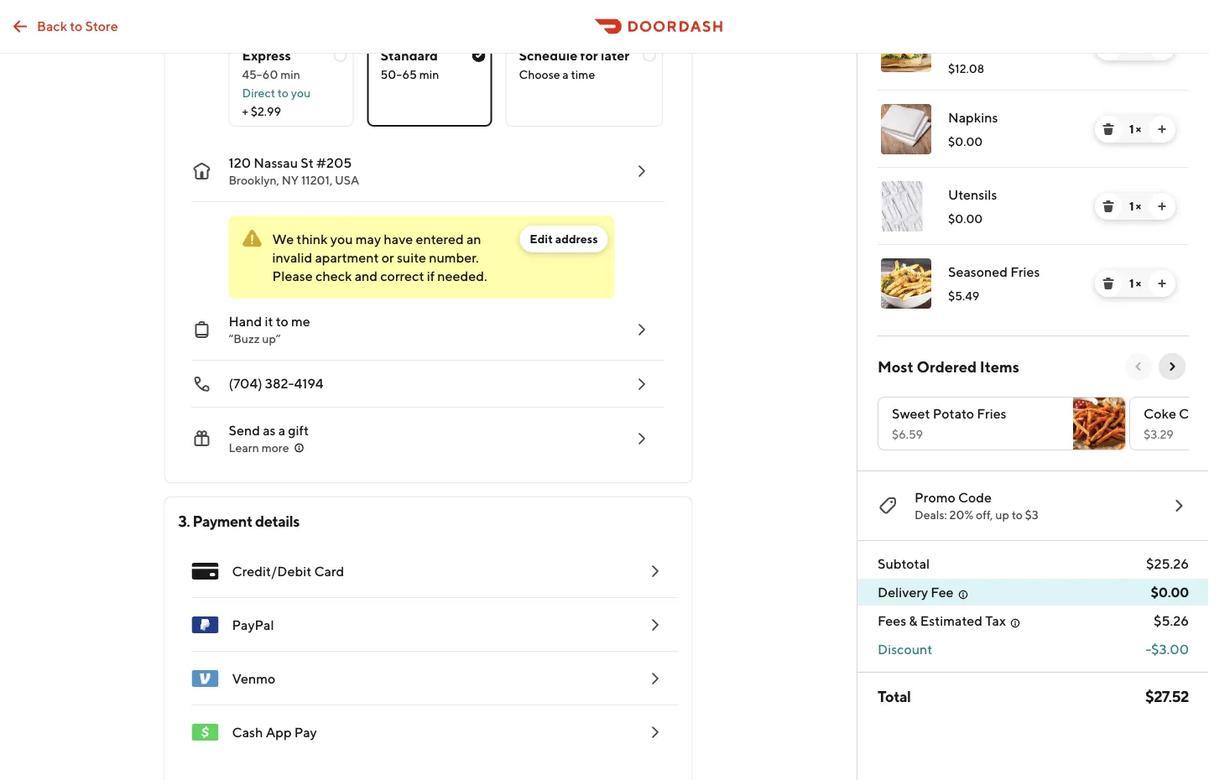Task type: vqa. For each thing, say whether or not it's contained in the screenshot.
The Seasoned Fries
yes



Task type: describe. For each thing, give the bounding box(es) containing it.
1 for seasoned fries
[[1130, 277, 1134, 290]]

1 horizontal spatial min
[[419, 68, 439, 81]]

check
[[316, 268, 352, 284]]

direct
[[242, 86, 275, 100]]

needed.
[[438, 268, 487, 284]]

estimated
[[921, 613, 983, 629]]

sweet
[[892, 406, 931, 422]]

card
[[314, 564, 344, 580]]

ny
[[282, 173, 299, 187]]

items
[[980, 358, 1020, 376]]

#205
[[316, 155, 352, 171]]

&
[[909, 613, 918, 629]]

time
[[571, 68, 595, 81]]

edit address
[[530, 232, 598, 246]]

cash app pay
[[232, 725, 317, 741]]

apartment
[[315, 250, 379, 266]]

can
[[1180, 406, 1205, 422]]

option group containing express
[[229, 26, 665, 127]]

2 add new payment method image from the top
[[645, 615, 665, 636]]

4194
[[294, 376, 324, 392]]

11201,
[[301, 173, 333, 187]]

back
[[37, 18, 67, 34]]

may
[[356, 231, 381, 247]]

schedule
[[519, 47, 578, 63]]

credit/debit card
[[232, 564, 344, 580]]

45–60
[[242, 68, 278, 81]]

(704)
[[229, 376, 262, 392]]

code
[[959, 490, 992, 506]]

fee
[[931, 585, 954, 601]]

brooklyn,
[[229, 173, 279, 187]]

number.
[[429, 250, 479, 266]]

0 vertical spatial 50–65
[[598, 9, 640, 25]]

2 horizontal spatial min
[[643, 9, 665, 25]]

later
[[601, 47, 630, 63]]

min inside "45–60 min direct to you + $2.99"
[[281, 68, 300, 81]]

1 1 from the top
[[1130, 40, 1134, 54]]

next button of carousel image
[[1166, 360, 1180, 374]]

deals:
[[915, 508, 948, 522]]

120
[[229, 155, 251, 171]]

1 horizontal spatial 50–65 min
[[598, 9, 665, 25]]

suite
[[397, 250, 426, 266]]

$0.00 for utensils
[[949, 212, 983, 226]]

usa
[[335, 173, 360, 187]]

45–60 min direct to you + $2.99
[[242, 68, 311, 118]]

most ordered items
[[878, 358, 1020, 376]]

add new payment method image for card
[[645, 562, 665, 582]]

$0.00 for delivery
[[1151, 585, 1190, 601]]

an
[[467, 231, 482, 247]]

app
[[266, 725, 292, 741]]

back to store button
[[0, 10, 128, 43]]

to inside "hand it to me "buzz up""
[[276, 314, 289, 330]]

remove item from cart image for utensils
[[1102, 200, 1116, 213]]

utensils
[[949, 187, 998, 203]]

0 horizontal spatial 50–65 min
[[381, 68, 439, 81]]

hand it to me "buzz up"
[[229, 314, 310, 346]]

please
[[272, 268, 313, 284]]

send
[[229, 423, 260, 439]]

$5.49
[[949, 289, 980, 303]]

and
[[355, 268, 378, 284]]

remove item from cart image for seasoned fries
[[1102, 277, 1116, 290]]

1 × for napkins
[[1130, 122, 1142, 136]]

seasoned fries image
[[881, 259, 932, 309]]

ordered
[[917, 358, 977, 376]]

menu containing credit/debit card
[[178, 545, 679, 760]]

to inside promo code deals: 20% off, up to $3
[[1012, 508, 1023, 522]]

fees & estimated
[[878, 613, 983, 629]]

for
[[581, 47, 598, 63]]

1 × for seasoned fries
[[1130, 277, 1142, 290]]

pay
[[294, 725, 317, 741]]

st
[[301, 155, 314, 171]]

$27.52
[[1146, 688, 1190, 706]]

add one to cart image for utensils
[[1156, 200, 1169, 213]]

382-
[[265, 376, 294, 392]]

$3
[[1026, 508, 1039, 522]]

(704) 382-4194
[[229, 376, 324, 392]]

it
[[265, 314, 273, 330]]

× for seasoned fries
[[1136, 277, 1142, 290]]

choose a time
[[519, 68, 595, 81]]

seasoned
[[949, 264, 1008, 280]]

schedule for later
[[519, 47, 630, 63]]

express
[[242, 47, 291, 63]]



Task type: locate. For each thing, give the bounding box(es) containing it.
1 × for utensils
[[1130, 199, 1142, 213]]

1 add one to cart image from the top
[[1156, 123, 1169, 136]]

details
[[255, 512, 300, 530]]

$6.59
[[892, 428, 924, 442]]

2 × from the top
[[1136, 122, 1142, 136]]

most
[[878, 358, 914, 376]]

1 vertical spatial fries
[[977, 406, 1007, 422]]

add new payment method image
[[645, 562, 665, 582], [645, 615, 665, 636], [645, 723, 665, 743]]

1 for napkins
[[1130, 122, 1134, 136]]

off,
[[976, 508, 994, 522]]

napkins
[[949, 110, 999, 126]]

coke
[[1144, 406, 1177, 422]]

to inside back to store button
[[70, 18, 83, 34]]

4 1 from the top
[[1130, 277, 1134, 290]]

$3.29
[[1144, 428, 1174, 442]]

0 vertical spatial remove item from cart image
[[1102, 200, 1116, 213]]

0 vertical spatial fries
[[1011, 264, 1041, 280]]

0 vertical spatial add new payment method image
[[645, 562, 665, 582]]

or
[[382, 250, 394, 266]]

min
[[643, 9, 665, 25], [281, 68, 300, 81], [419, 68, 439, 81]]

3 1 from the top
[[1130, 199, 1134, 213]]

standard
[[381, 47, 438, 63]]

1 ×
[[1130, 40, 1142, 54], [1130, 122, 1142, 136], [1130, 199, 1142, 213], [1130, 277, 1142, 290]]

promo
[[915, 490, 956, 506]]

to right direct
[[278, 86, 289, 100]]

-$3.00
[[1146, 642, 1190, 658]]

previous button of carousel image
[[1132, 360, 1146, 374]]

0 horizontal spatial a
[[278, 423, 286, 439]]

3 1 × from the top
[[1130, 199, 1142, 213]]

nassau
[[254, 155, 298, 171]]

$0.00 up $5.26
[[1151, 585, 1190, 601]]

$0.00 down utensils
[[949, 212, 983, 226]]

to
[[70, 18, 83, 34], [278, 86, 289, 100], [276, 314, 289, 330], [1012, 508, 1023, 522]]

remove item from cart image
[[1102, 123, 1116, 136]]

choose
[[519, 68, 560, 81]]

$0.00
[[949, 135, 983, 149], [949, 212, 983, 226], [1151, 585, 1190, 601]]

utensils image
[[881, 181, 932, 232]]

0 horizontal spatial 50–65
[[381, 68, 417, 81]]

1 horizontal spatial 50–65
[[598, 9, 640, 25]]

4 × from the top
[[1136, 277, 1142, 290]]

50–65 down standard
[[381, 68, 417, 81]]

seasoned fries
[[949, 264, 1041, 280]]

$25.26
[[1147, 556, 1190, 572]]

gift
[[288, 423, 309, 439]]

to left "$3"
[[1012, 508, 1023, 522]]

1 horizontal spatial fries
[[1011, 264, 1041, 280]]

we think you may have entered an invalid apartment or suite number. please check and correct if needed.
[[272, 231, 487, 284]]

× for napkins
[[1136, 122, 1142, 136]]

add one to cart image
[[1156, 123, 1169, 136], [1156, 200, 1169, 213], [1156, 277, 1169, 290]]

you inside "45–60 min direct to you + $2.99"
[[291, 86, 311, 100]]

add new payment method image for app
[[645, 723, 665, 743]]

napkins image
[[881, 104, 932, 154]]

120 nassau st #205 brooklyn,  ny 11201,  usa
[[229, 155, 360, 187]]

50–65 min up 'later'
[[598, 9, 665, 25]]

paypal
[[232, 617, 274, 633]]

× for utensils
[[1136, 199, 1142, 213]]

a
[[563, 68, 569, 81], [278, 423, 286, 439]]

2 vertical spatial $0.00
[[1151, 585, 1190, 601]]

me
[[291, 314, 310, 330]]

to right it
[[276, 314, 289, 330]]

3 × from the top
[[1136, 199, 1142, 213]]

(704) 382-4194 button
[[178, 361, 665, 408]]

+
[[242, 105, 248, 118]]

0 horizontal spatial you
[[291, 86, 311, 100]]

$0.00 for napkins
[[949, 135, 983, 149]]

2 add one to cart image from the top
[[1156, 200, 1169, 213]]

hand
[[229, 314, 262, 330]]

50–65 up 'later'
[[598, 9, 640, 25]]

1 add new payment method image from the top
[[645, 562, 665, 582]]

2 1 × from the top
[[1130, 122, 1142, 136]]

1 1 × from the top
[[1130, 40, 1142, 54]]

"buzz
[[229, 332, 260, 346]]

0 vertical spatial a
[[563, 68, 569, 81]]

3 add new payment method image from the top
[[645, 723, 665, 743]]

1 vertical spatial $0.00
[[949, 212, 983, 226]]

option group
[[229, 26, 665, 127]]

fries
[[1011, 264, 1041, 280], [977, 406, 1007, 422]]

1 × from the top
[[1136, 40, 1142, 54]]

discount
[[878, 642, 933, 658]]

back to store
[[37, 18, 118, 34]]

2 vertical spatial add one to cart image
[[1156, 277, 1169, 290]]

add one to cart image for seasoned fries
[[1156, 277, 1169, 290]]

show menu image
[[192, 558, 219, 585]]

credit/debit
[[232, 564, 312, 580]]

0 vertical spatial add one to cart image
[[1156, 123, 1169, 136]]

address
[[556, 232, 598, 246]]

you
[[291, 86, 311, 100], [331, 231, 353, 247]]

if
[[427, 268, 435, 284]]

we think you may have entered an invalid apartment or suite number. please check and correct if needed. status
[[229, 216, 615, 299]]

you right direct
[[291, 86, 311, 100]]

delivery
[[878, 585, 929, 601]]

you up apartment
[[331, 231, 353, 247]]

-
[[1146, 642, 1152, 658]]

fries right potato
[[977, 406, 1007, 422]]

fries inside sweet potato fries $6.59
[[977, 406, 1007, 422]]

None radio
[[229, 39, 354, 127], [367, 39, 492, 127], [506, 39, 663, 127], [229, 39, 354, 127], [367, 39, 492, 127], [506, 39, 663, 127]]

more
[[262, 441, 289, 455]]

a right the as
[[278, 423, 286, 439]]

0 vertical spatial you
[[291, 86, 311, 100]]

$3.00
[[1152, 642, 1190, 658]]

fees
[[878, 613, 907, 629]]

venmo
[[232, 671, 276, 687]]

1 vertical spatial 50–65
[[381, 68, 417, 81]]

50–65 inside "option group"
[[381, 68, 417, 81]]

subtotal
[[878, 556, 930, 572]]

learn
[[229, 441, 259, 455]]

add one to cart image for napkins
[[1156, 123, 1169, 136]]

$0.00 down napkins
[[949, 135, 983, 149]]

send as a gift
[[229, 423, 309, 439]]

you inside the we think you may have entered an invalid apartment or suite number. please check and correct if needed.
[[331, 231, 353, 247]]

$2.99
[[251, 105, 281, 118]]

we
[[272, 231, 294, 247]]

a left time
[[563, 68, 569, 81]]

1 for utensils
[[1130, 199, 1134, 213]]

list containing napkins
[[865, 0, 1190, 322]]

0 vertical spatial $0.00
[[949, 135, 983, 149]]

add new payment method image
[[645, 669, 665, 689]]

4 1 × from the top
[[1130, 277, 1142, 290]]

1
[[1130, 40, 1134, 54], [1130, 122, 1134, 136], [1130, 199, 1134, 213], [1130, 277, 1134, 290]]

edit address button
[[520, 226, 608, 253]]

3. payment details
[[178, 512, 300, 530]]

total
[[878, 688, 911, 706]]

fries right seasoned
[[1011, 264, 1041, 280]]

0 vertical spatial 50–65 min
[[598, 9, 665, 25]]

up
[[996, 508, 1010, 522]]

cash
[[232, 725, 263, 741]]

1 vertical spatial a
[[278, 423, 286, 439]]

1 horizontal spatial a
[[563, 68, 569, 81]]

correct
[[381, 268, 424, 284]]

up"
[[262, 332, 281, 346]]

1 vertical spatial remove item from cart image
[[1102, 277, 1116, 290]]

invalid
[[272, 250, 313, 266]]

×
[[1136, 40, 1142, 54], [1136, 122, 1142, 136], [1136, 199, 1142, 213], [1136, 277, 1142, 290]]

$5.26
[[1154, 613, 1190, 629]]

remove item from cart image
[[1102, 200, 1116, 213], [1102, 277, 1116, 290]]

learn more button
[[229, 440, 306, 457]]

list
[[865, 0, 1190, 322]]

1 vertical spatial add one to cart image
[[1156, 200, 1169, 213]]

coke can $3.29
[[1144, 406, 1205, 442]]

think
[[297, 231, 328, 247]]

to inside "45–60 min direct to you + $2.99"
[[278, 86, 289, 100]]

$12.08
[[949, 62, 985, 76]]

have
[[384, 231, 413, 247]]

1 vertical spatial add new payment method image
[[645, 615, 665, 636]]

50–65
[[598, 9, 640, 25], [381, 68, 417, 81]]

store
[[85, 18, 118, 34]]

1 vertical spatial you
[[331, 231, 353, 247]]

2 remove item from cart image from the top
[[1102, 277, 1116, 290]]

2 1 from the top
[[1130, 122, 1134, 136]]

0 horizontal spatial fries
[[977, 406, 1007, 422]]

1 remove item from cart image from the top
[[1102, 200, 1116, 213]]

1 vertical spatial 50–65 min
[[381, 68, 439, 81]]

0 horizontal spatial min
[[281, 68, 300, 81]]

a inside "option group"
[[563, 68, 569, 81]]

1 horizontal spatial you
[[331, 231, 353, 247]]

50–65 min
[[598, 9, 665, 25], [381, 68, 439, 81]]

3 add one to cart image from the top
[[1156, 277, 1169, 290]]

to right back
[[70, 18, 83, 34]]

menu
[[178, 545, 679, 760]]

50–65 min down standard
[[381, 68, 439, 81]]

2 vertical spatial add new payment method image
[[645, 723, 665, 743]]



